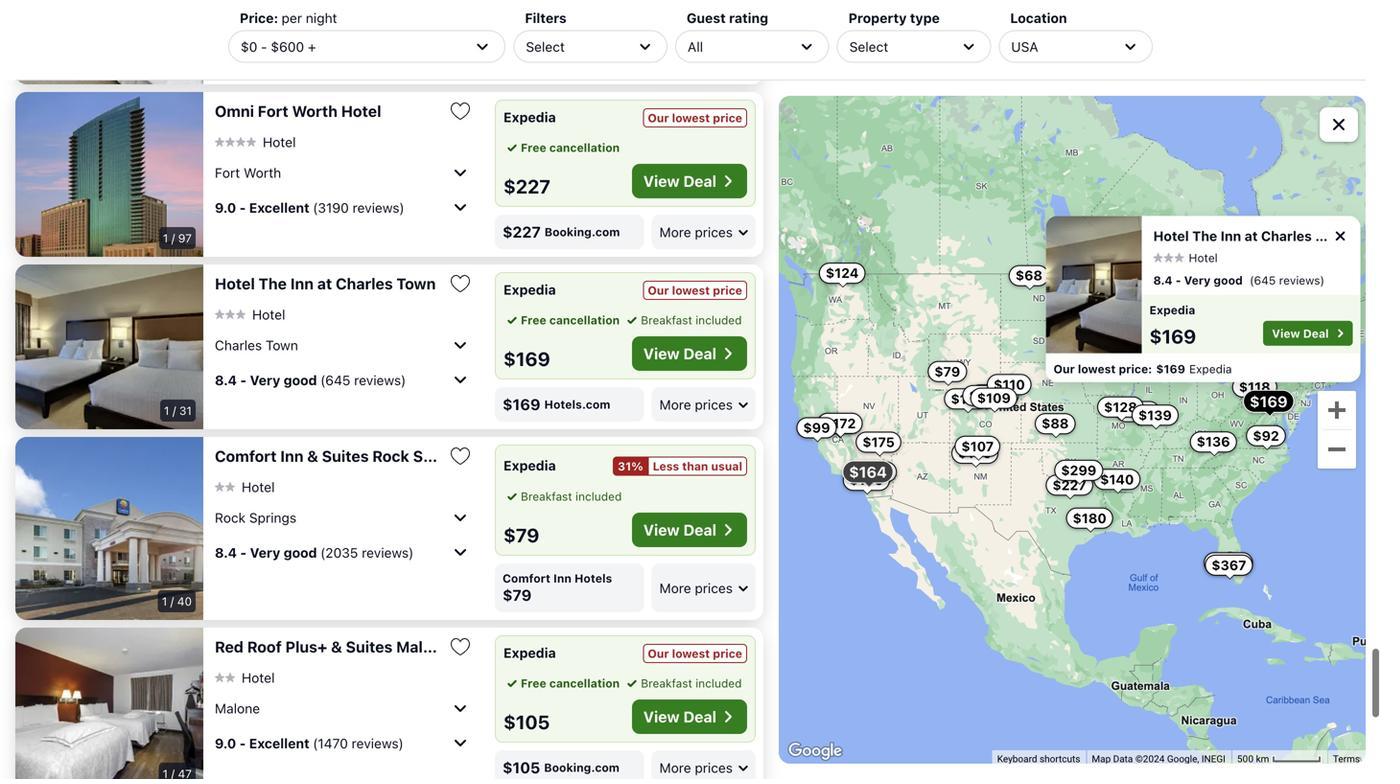 Task type: describe. For each thing, give the bounding box(es) containing it.
more prices for $79
[[660, 581, 733, 596]]

omni fort worth hotel
[[215, 102, 381, 120]]

good for $169
[[284, 372, 317, 388]]

red
[[215, 638, 244, 657]]

deal for $227
[[684, 172, 717, 190]]

1 horizontal spatial $136
[[1197, 434, 1230, 450]]

(3190
[[313, 200, 349, 216]]

view for $79
[[643, 521, 680, 540]]

1 / 40
[[162, 595, 192, 609]]

- up $0
[[239, 14, 246, 30]]

9.0 - excellent (3190 reviews)
[[215, 200, 405, 216]]

more prices for $105
[[660, 760, 733, 776]]

omni
[[215, 102, 254, 120]]

price: for $444
[[681, 33, 715, 46]]

$92 button
[[1246, 426, 1286, 447]]

google image
[[784, 740, 847, 765]]

$139
[[1139, 407, 1172, 423]]

keyboard
[[997, 754, 1037, 765]]

2 vertical spatial $105
[[503, 759, 540, 777]]

breakfast included for $169
[[641, 314, 742, 327]]

- down fort worth
[[239, 200, 246, 216]]

than
[[682, 460, 708, 473]]

worth inside button
[[244, 165, 281, 181]]

map
[[1092, 754, 1111, 765]]

$197 button
[[852, 462, 897, 483]]

comfort inn & suites rock springs
[[215, 448, 471, 466]]

1 horizontal spatial $136 button
[[1190, 432, 1237, 453]]

$444
[[616, 47, 657, 65]]

$139 button
[[1132, 405, 1179, 426]]

westin $459
[[503, 33, 543, 65]]

$99 button
[[797, 418, 837, 439]]

malone inside button
[[215, 701, 260, 717]]

fort worth
[[215, 165, 281, 181]]

$0
[[241, 39, 257, 54]]

$140 button
[[1094, 469, 1141, 490]]

free for $169
[[521, 314, 546, 327]]

property
[[849, 10, 907, 26]]

$190
[[969, 388, 1003, 404]]

map data ©2024 google, inegi
[[1092, 754, 1226, 765]]

view deal for $227
[[643, 172, 717, 190]]

$79 inside comfort inn hotels $79
[[503, 587, 532, 605]]

per
[[282, 10, 302, 26]]

comfort inn & suites rock springs, (rock springs, usa) image
[[15, 437, 203, 621]]

roof
[[247, 638, 282, 657]]

breakfast for $105
[[641, 677, 692, 691]]

$227 inside button
[[1053, 477, 1087, 493]]

rock inside rock springs button
[[215, 510, 246, 526]]

charles town button
[[215, 330, 472, 361]]

$367
[[1212, 558, 1247, 574]]

1 for $227
[[163, 232, 168, 245]]

$105 inside $105 button
[[1289, 318, 1322, 334]]

$600 inside button
[[1211, 555, 1247, 571]]

$227 button
[[1046, 475, 1093, 496]]

charles inside button
[[215, 337, 262, 353]]

$113 button
[[1116, 402, 1160, 423]]

very for $169
[[250, 372, 280, 388]]

/ for $227
[[171, 232, 175, 245]]

map region
[[779, 96, 1366, 765]]

property type
[[849, 10, 940, 26]]

free cancellation for $169
[[521, 314, 620, 327]]

1 vertical spatial included
[[576, 490, 622, 504]]

hotel button right hotel the inn at charles town image
[[1153, 251, 1218, 265]]

breakfast included for $105
[[641, 677, 742, 691]]

9.0 for $227
[[215, 200, 236, 216]]

view deal for $169
[[643, 345, 717, 363]]

$118 button
[[1232, 377, 1277, 398]]

1 vertical spatial $79
[[504, 524, 539, 547]]

$107 button
[[955, 436, 1001, 457]]

/ for $79
[[170, 595, 174, 609]]

$172
[[824, 416, 856, 432]]

very for $79
[[250, 545, 280, 561]]

cancellation for $105
[[549, 677, 620, 691]]

booking.com for $227
[[545, 225, 620, 239]]

1 horizontal spatial (645
[[1250, 274, 1276, 287]]

omni fort worth hotel, (fort worth, usa) image
[[15, 92, 203, 257]]

1 free cancellation from the top
[[521, 141, 620, 154]]

$110 button
[[987, 374, 1032, 396]]

1 free from the top
[[521, 141, 546, 154]]

shortcuts
[[1040, 754, 1081, 765]]

$459 for $178
[[977, 387, 1012, 403]]

lowest for $169
[[672, 284, 710, 297]]

$118
[[1239, 379, 1271, 395]]

free cancellation button for $169
[[504, 312, 620, 329]]

at inside button
[[317, 275, 332, 293]]

31%
[[618, 460, 643, 473]]

our lowest price for $169
[[648, 284, 742, 297]]

close image
[[1332, 228, 1349, 245]]

0 vertical spatial the
[[1192, 228, 1217, 244]]

$169 up "our lowest price: $169 expedia"
[[1150, 325, 1196, 348]]

free cancellation button for $105
[[504, 675, 620, 693]]

our lowest price for $227
[[648, 111, 742, 125]]

suites inside button
[[346, 638, 393, 657]]

500
[[1237, 754, 1254, 765]]

reviews) right (3032
[[354, 14, 406, 30]]

$169 button
[[1243, 390, 1295, 413]]

comfort inn hotels $79
[[503, 572, 612, 605]]

more prices button for $227
[[652, 215, 756, 249]]

view deal button for $227
[[632, 164, 747, 199]]

town inside button
[[397, 275, 436, 293]]

0 vertical spatial good
[[1214, 274, 1243, 287]]

view deal button for $105
[[632, 700, 747, 735]]

less
[[653, 460, 679, 473]]

$169 up hotels.com
[[504, 348, 550, 370]]

more prices button for $105
[[652, 751, 756, 780]]

cancellation for $169
[[549, 314, 620, 327]]

prices for $79
[[695, 581, 733, 596]]

reviews) right (3190
[[353, 200, 405, 216]]

prices for $227
[[695, 224, 733, 240]]

hotel button for $227
[[215, 134, 296, 150]]

more prices button for $169
[[652, 388, 756, 422]]

more for $169
[[660, 397, 691, 413]]

$88
[[1042, 416, 1069, 432]]

0 horizontal spatial 8.4 - very good (645 reviews)
[[215, 372, 406, 388]]

view for $105
[[643, 708, 680, 727]]

westin
[[503, 33, 542, 46]]

hotel button for $105
[[215, 670, 275, 687]]

1 / 31
[[164, 404, 192, 418]]

0 horizontal spatial $136
[[958, 446, 992, 461]]

(1470
[[313, 736, 348, 752]]

$109 button
[[971, 388, 1018, 409]]

$180
[[1073, 511, 1107, 526]]

$175
[[863, 435, 895, 450]]

40
[[177, 595, 192, 609]]

price: for $169
[[1119, 362, 1152, 376]]

prices for $169
[[695, 397, 733, 413]]

1 vertical spatial springs
[[249, 510, 296, 526]]

9.0 - excellent (1470 reviews)
[[215, 736, 404, 752]]

lol.travel
[[661, 50, 707, 63]]

price: per night
[[240, 10, 337, 26]]

fort inside "button"
[[258, 102, 288, 120]]

$164 button
[[843, 461, 894, 484]]

$180 button
[[1066, 508, 1114, 529]]

$109
[[977, 391, 1011, 406]]

- right hotel the inn at charles town image
[[1176, 274, 1181, 287]]

1 for $79
[[162, 595, 167, 609]]

comfort for comfort inn & suites rock springs
[[215, 448, 277, 466]]

$107
[[962, 439, 994, 455]]

0 vertical spatial springs
[[413, 448, 471, 466]]

data
[[1113, 754, 1133, 765]]

night
[[306, 10, 337, 26]]

usa
[[1011, 39, 1039, 54]]

price for $169
[[713, 284, 742, 297]]

inegi
[[1202, 754, 1226, 765]]

rock springs button
[[215, 503, 472, 533]]

our lowest price: $444 lol.travel
[[616, 33, 715, 65]]

location
[[1010, 10, 1067, 26]]

expedia for $169
[[504, 282, 556, 298]]

97
[[178, 232, 192, 245]]

$197
[[858, 464, 891, 480]]

$178 button
[[944, 389, 990, 410]]

+
[[308, 39, 316, 54]]

red roof plus+ & suites malone
[[215, 638, 450, 657]]

keyboard shortcuts
[[997, 754, 1081, 765]]

$190 button
[[963, 385, 1010, 407]]

& inside button
[[307, 448, 318, 466]]

2 horizontal spatial town
[[1315, 228, 1350, 244]]

$113
[[1123, 404, 1154, 420]]

9.0 for $105
[[215, 736, 236, 752]]

0 vertical spatial 8.4
[[1153, 274, 1173, 287]]

lowest for $105
[[672, 648, 710, 661]]

malone inside button
[[396, 638, 450, 657]]

$79 inside button
[[935, 364, 960, 380]]

1 vertical spatial breakfast included
[[521, 490, 622, 504]]

excellent for $227
[[249, 200, 310, 216]]

$125
[[1103, 330, 1136, 346]]

$140
[[1100, 472, 1134, 488]]

price for $105
[[713, 648, 742, 661]]



Task type: vqa. For each thing, say whether or not it's contained in the screenshot.
-
yes



Task type: locate. For each thing, give the bounding box(es) containing it.
1 vertical spatial $600
[[1211, 555, 1247, 571]]

expedia for $79
[[504, 458, 556, 474]]

comfort
[[215, 448, 277, 466], [503, 572, 551, 586]]

2 vertical spatial charles
[[215, 337, 262, 353]]

terms link
[[1333, 754, 1360, 765]]

1 horizontal spatial worth
[[292, 102, 338, 120]]

hotel button for $79
[[215, 479, 275, 496]]

2 vertical spatial very
[[250, 545, 280, 561]]

price for $227
[[713, 111, 742, 125]]

0 horizontal spatial malone
[[215, 701, 260, 717]]

$175 button
[[856, 432, 902, 453]]

more prices for $227
[[660, 224, 733, 240]]

1 free cancellation button from the top
[[504, 139, 620, 156]]

$68 button
[[1009, 265, 1049, 287]]

springs
[[413, 448, 471, 466], [249, 510, 296, 526]]

1 excellent from the top
[[249, 14, 310, 30]]

1 our lowest price from the top
[[648, 111, 742, 125]]

rock
[[372, 448, 409, 466], [215, 510, 246, 526]]

$128 button
[[1097, 397, 1144, 418]]

booking.com for $105
[[544, 762, 620, 775]]

1 vertical spatial free cancellation button
[[504, 312, 620, 329]]

3 more prices button from the top
[[652, 564, 756, 613]]

rock springs
[[215, 510, 296, 526]]

hotel button up fort worth
[[215, 134, 296, 150]]

$136 down $178 button
[[958, 446, 992, 461]]

omni fort worth hotel button
[[215, 102, 441, 121]]

lowest
[[640, 33, 678, 46], [672, 111, 710, 125], [672, 284, 710, 297], [1078, 362, 1116, 376], [672, 648, 710, 661]]

0 vertical spatial $600
[[271, 39, 304, 54]]

price: inside "our lowest price: $444 lol.travel"
[[681, 33, 715, 46]]

lowest inside "our lowest price: $444 lol.travel"
[[640, 33, 678, 46]]

excellent up $0 - $600 +
[[249, 14, 310, 30]]

price: up lol.travel
[[681, 33, 715, 46]]

4 more prices button from the top
[[652, 751, 756, 780]]

2 our lowest price from the top
[[648, 284, 742, 297]]

view for $227
[[643, 172, 680, 190]]

0 horizontal spatial comfort
[[215, 448, 277, 466]]

$299
[[1061, 463, 1097, 479]]

at up charles town button
[[317, 275, 332, 293]]

the
[[1192, 228, 1217, 244], [259, 275, 287, 293]]

$105 button
[[1282, 316, 1329, 337]]

1 more prices from the top
[[660, 224, 733, 240]]

suites up rock springs button
[[322, 448, 369, 466]]

lowest for $227
[[672, 111, 710, 125]]

0 vertical spatial $227
[[504, 175, 550, 198]]

8.4
[[1153, 274, 1173, 287], [215, 372, 237, 388], [215, 545, 237, 561]]

0 vertical spatial 1
[[163, 232, 168, 245]]

more for $227
[[660, 224, 691, 240]]

comfort inside comfort inn hotels $79
[[503, 572, 551, 586]]

0 vertical spatial charles
[[1261, 228, 1312, 244]]

8.4 - very good (645 reviews) down charles town button
[[215, 372, 406, 388]]

breakfast for $169
[[641, 314, 692, 327]]

town down hotel the inn at charles town button
[[266, 337, 298, 353]]

0 horizontal spatial &
[[307, 448, 318, 466]]

0 horizontal spatial springs
[[249, 510, 296, 526]]

$125 button
[[1096, 327, 1143, 348]]

0 vertical spatial excellent
[[249, 14, 310, 30]]

hotel button up rock springs
[[215, 479, 275, 496]]

$92
[[1253, 428, 1279, 444]]

hotel
[[341, 102, 381, 120], [263, 134, 296, 150], [1153, 228, 1189, 244], [1189, 251, 1218, 265], [215, 275, 255, 293], [252, 307, 285, 323], [242, 479, 275, 495], [242, 670, 275, 686]]

google,
[[1167, 754, 1199, 765]]

8.4 - very good (645 reviews) up $105 button
[[1153, 274, 1325, 287]]

8.4 down the charles town
[[215, 372, 237, 388]]

0 vertical spatial comfort
[[215, 448, 277, 466]]

0 vertical spatial breakfast included
[[641, 314, 742, 327]]

& right plus+
[[331, 638, 342, 657]]

inn
[[1221, 228, 1241, 244], [290, 275, 314, 293], [280, 448, 304, 466], [554, 572, 572, 586]]

1 left 40
[[162, 595, 167, 609]]

view deal button for $169
[[632, 337, 747, 371]]

$169
[[1150, 325, 1196, 348], [504, 348, 550, 370], [1156, 362, 1185, 376], [1250, 393, 1288, 411], [503, 396, 541, 414]]

select for filters
[[526, 39, 565, 54]]

1 prices from the top
[[695, 224, 733, 240]]

fort inside button
[[215, 165, 240, 181]]

1 horizontal spatial the
[[1192, 228, 1217, 244]]

price: up $118 $190
[[1119, 362, 1152, 376]]

0 horizontal spatial at
[[317, 275, 332, 293]]

$121
[[824, 416, 855, 432]]

our for $105
[[648, 648, 669, 661]]

prices
[[695, 224, 733, 240], [695, 397, 733, 413], [695, 581, 733, 596], [695, 760, 733, 776]]

8.4 down rock springs
[[215, 545, 237, 561]]

km
[[1256, 754, 1270, 765]]

- right $0
[[261, 39, 267, 54]]

1 vertical spatial good
[[284, 372, 317, 388]]

1 vertical spatial breakfast included button
[[504, 488, 622, 506]]

more for $105
[[660, 760, 691, 776]]

0 horizontal spatial $600
[[271, 39, 304, 54]]

&
[[307, 448, 318, 466], [331, 638, 342, 657]]

3 excellent from the top
[[249, 736, 310, 752]]

rock inside comfort inn & suites rock springs button
[[372, 448, 409, 466]]

2 vertical spatial $227
[[1053, 477, 1087, 493]]

worth down +
[[292, 102, 338, 120]]

$600
[[271, 39, 304, 54], [1211, 555, 1247, 571]]

$600 button
[[1204, 553, 1253, 574]]

view deal for $79
[[643, 521, 717, 540]]

rock up rock springs button
[[372, 448, 409, 466]]

1 vertical spatial rock
[[215, 510, 246, 526]]

1 vertical spatial town
[[397, 275, 436, 293]]

1 vertical spatial &
[[331, 638, 342, 657]]

0 horizontal spatial fort
[[215, 165, 240, 181]]

2 booking.com from the top
[[544, 762, 620, 775]]

inn inside comfort inn hotels $79
[[554, 572, 572, 586]]

select down filters
[[526, 39, 565, 54]]

breakfast included button for $169
[[624, 312, 742, 329]]

1 vertical spatial worth
[[244, 165, 281, 181]]

/ for $169
[[173, 404, 176, 418]]

$124 button
[[819, 263, 866, 284]]

$79
[[935, 364, 960, 380], [504, 524, 539, 547], [503, 587, 532, 605]]

2 prices from the top
[[695, 397, 733, 413]]

deal for $79
[[684, 521, 717, 540]]

plus+
[[285, 638, 327, 657]]

1 / 97
[[163, 232, 192, 245]]

rock up 8.4 - very good (2035 reviews)
[[215, 510, 246, 526]]

free for $105
[[521, 677, 546, 691]]

suites inside button
[[322, 448, 369, 466]]

$169 left hotels.com
[[503, 396, 541, 414]]

1 vertical spatial cancellation
[[549, 314, 620, 327]]

excellent for $105
[[249, 736, 310, 752]]

guest rating
[[687, 10, 769, 26]]

0 horizontal spatial town
[[266, 337, 298, 353]]

the inside button
[[259, 275, 287, 293]]

$227
[[504, 175, 550, 198], [503, 223, 541, 241], [1053, 477, 1087, 493]]

free
[[521, 141, 546, 154], [521, 314, 546, 327], [521, 677, 546, 691]]

our lowest price for $105
[[648, 648, 742, 661]]

reviews) right "(1470"
[[352, 736, 404, 752]]

fort worth button
[[215, 157, 472, 188]]

1 vertical spatial malone
[[215, 701, 260, 717]]

1 horizontal spatial town
[[397, 275, 436, 293]]

0 horizontal spatial $136 button
[[952, 443, 999, 464]]

& up rock springs button
[[307, 448, 318, 466]]

$99
[[803, 420, 830, 436]]

/ left 97
[[171, 232, 175, 245]]

1 vertical spatial $227
[[503, 223, 541, 241]]

$178
[[951, 391, 984, 407]]

our inside "our lowest price: $444 lol.travel"
[[616, 33, 637, 46]]

town up charles town button
[[397, 275, 436, 293]]

2 vertical spatial price
[[713, 648, 742, 661]]

1 more prices button from the top
[[652, 215, 756, 249]]

more prices for $169
[[660, 397, 733, 413]]

1 vertical spatial comfort
[[503, 572, 551, 586]]

1 horizontal spatial $600
[[1211, 555, 1247, 571]]

charles
[[1261, 228, 1312, 244], [336, 275, 393, 293], [215, 337, 262, 353]]

our for $227
[[648, 111, 669, 125]]

1 horizontal spatial charles
[[336, 275, 393, 293]]

1 9.0 from the top
[[215, 200, 236, 216]]

prices for $105
[[695, 760, 733, 776]]

0 vertical spatial town
[[1315, 228, 1350, 244]]

booking.com
[[545, 225, 620, 239], [544, 762, 620, 775]]

$178 $459
[[951, 387, 1012, 407]]

0 vertical spatial $459
[[503, 47, 543, 65]]

1 vertical spatial our lowest price
[[648, 284, 742, 297]]

town up $105 button
[[1315, 228, 1350, 244]]

0 vertical spatial at
[[1245, 228, 1258, 244]]

2 vertical spatial breakfast included
[[641, 677, 742, 691]]

free cancellation for $105
[[521, 677, 620, 691]]

rating
[[729, 10, 769, 26]]

$169 inside button
[[1250, 393, 1288, 411]]

4 more from the top
[[660, 760, 691, 776]]

more prices button for $79
[[652, 564, 756, 613]]

0 vertical spatial hotel the inn at charles town
[[1153, 228, 1350, 244]]

usual
[[711, 460, 742, 473]]

charles town
[[215, 337, 298, 353]]

2 vertical spatial breakfast included button
[[624, 675, 742, 693]]

0 vertical spatial $79
[[935, 364, 960, 380]]

$169 up $92
[[1250, 393, 1288, 411]]

hotel the inn at charles town inside button
[[215, 275, 436, 293]]

8.4 for $169
[[215, 372, 237, 388]]

excellent
[[249, 14, 310, 30], [249, 200, 310, 216], [249, 736, 310, 752]]

2 price from the top
[[713, 284, 742, 297]]

1 horizontal spatial price:
[[1119, 362, 1152, 376]]

excellent left "(1470"
[[249, 736, 310, 752]]

0 horizontal spatial the
[[259, 275, 287, 293]]

reviews) up $105 button
[[1279, 274, 1325, 287]]

1 vertical spatial $459
[[977, 387, 1012, 403]]

(645
[[1250, 274, 1276, 287], [320, 372, 351, 388]]

/ left 40
[[170, 595, 174, 609]]

1 vertical spatial $105
[[504, 711, 550, 734]]

2 free cancellation button from the top
[[504, 312, 620, 329]]

$172 button
[[817, 413, 863, 434]]

view deal button for $79
[[632, 513, 747, 548]]

1 horizontal spatial &
[[331, 638, 342, 657]]

comfort up rock springs
[[215, 448, 277, 466]]

town
[[1315, 228, 1350, 244], [397, 275, 436, 293], [266, 337, 298, 353]]

1 horizontal spatial $459
[[977, 387, 1012, 403]]

reviews) right (2035
[[362, 545, 414, 561]]

1 vertical spatial 1
[[164, 404, 169, 418]]

2 vertical spatial town
[[266, 337, 298, 353]]

2 cancellation from the top
[[549, 314, 620, 327]]

$459 inside $178 $459
[[977, 387, 1012, 403]]

worth inside "button"
[[292, 102, 338, 120]]

$136 button down $178 button
[[952, 443, 999, 464]]

hotel button down red
[[215, 670, 275, 687]]

select down property
[[850, 39, 889, 54]]

31
[[179, 404, 192, 418]]

good for $79
[[284, 545, 317, 561]]

2 vertical spatial free cancellation
[[521, 677, 620, 691]]

3 free from the top
[[521, 677, 546, 691]]

$459 for westin
[[503, 47, 543, 65]]

1 more from the top
[[660, 224, 691, 240]]

1 vertical spatial suites
[[346, 638, 393, 657]]

©2024
[[1136, 754, 1165, 765]]

8.4 for $79
[[215, 545, 237, 561]]

select for property type
[[850, 39, 889, 54]]

excellent down fort worth
[[249, 200, 310, 216]]

comfort for comfort inn hotels $79
[[503, 572, 551, 586]]

2 free cancellation from the top
[[521, 314, 620, 327]]

cancellation
[[549, 141, 620, 154], [549, 314, 620, 327], [549, 677, 620, 691]]

deal for $105
[[684, 708, 717, 727]]

included
[[696, 314, 742, 327], [576, 490, 622, 504], [696, 677, 742, 691]]

1 left 97
[[163, 232, 168, 245]]

1 horizontal spatial springs
[[413, 448, 471, 466]]

1 vertical spatial 8.4 - very good (645 reviews)
[[215, 372, 406, 388]]

3 free cancellation from the top
[[521, 677, 620, 691]]

1 left 31
[[164, 404, 169, 418]]

1 horizontal spatial fort
[[258, 102, 288, 120]]

expedia for $105
[[504, 646, 556, 661]]

1 horizontal spatial rock
[[372, 448, 409, 466]]

1 vertical spatial the
[[259, 275, 287, 293]]

suites right plus+
[[346, 638, 393, 657]]

filters
[[525, 10, 567, 26]]

/ left 31
[[173, 404, 176, 418]]

0 vertical spatial /
[[171, 232, 175, 245]]

1 vertical spatial breakfast
[[521, 490, 572, 504]]

2 more prices from the top
[[660, 397, 733, 413]]

reviews) down charles town button
[[354, 372, 406, 388]]

$459 button
[[970, 385, 1019, 406]]

hotel the inn at charles town, (charles town, usa) image
[[15, 265, 203, 430]]

2 vertical spatial free
[[521, 677, 546, 691]]

0 vertical spatial free
[[521, 141, 546, 154]]

$88 button
[[1035, 414, 1076, 435]]

- down the charles town
[[240, 372, 247, 388]]

$0 - $600 +
[[241, 39, 316, 54]]

3 more from the top
[[660, 581, 691, 596]]

comfort inside button
[[215, 448, 277, 466]]

included for $105
[[696, 677, 742, 691]]

0 vertical spatial our lowest price
[[648, 111, 742, 125]]

$169 up $139
[[1156, 362, 1185, 376]]

- left "(1470"
[[239, 736, 246, 752]]

expedia for $227
[[504, 109, 556, 125]]

more for $79
[[660, 581, 691, 596]]

1 select from the left
[[526, 39, 565, 54]]

4 prices from the top
[[695, 760, 733, 776]]

our for $169
[[648, 284, 669, 297]]

comfort inn & suites rock springs button
[[215, 447, 471, 466]]

$106
[[850, 473, 883, 488]]

(3032
[[313, 14, 351, 30]]

2 free from the top
[[521, 314, 546, 327]]

breakfast
[[641, 314, 692, 327], [521, 490, 572, 504], [641, 677, 692, 691]]

/
[[171, 232, 175, 245], [173, 404, 176, 418], [170, 595, 174, 609]]

the westin denver international airport, (watkins, usa) image
[[15, 0, 203, 84]]

0 horizontal spatial (645
[[320, 372, 351, 388]]

0 vertical spatial price
[[713, 111, 742, 125]]

0 vertical spatial 8.4 - very good (645 reviews)
[[1153, 274, 1325, 287]]

& inside button
[[331, 638, 342, 657]]

town inside button
[[266, 337, 298, 353]]

2 more prices button from the top
[[652, 388, 756, 422]]

included for $169
[[696, 314, 742, 327]]

$136 left $92 button
[[1197, 434, 1230, 450]]

malone button
[[215, 694, 472, 724]]

2 vertical spatial our lowest price
[[648, 648, 742, 661]]

hotel button for $169
[[215, 306, 285, 323]]

0 vertical spatial $105
[[1289, 318, 1322, 334]]

3 cancellation from the top
[[549, 677, 620, 691]]

1 cancellation from the top
[[549, 141, 620, 154]]

view for $169
[[643, 345, 680, 363]]

2 9.0 from the top
[[215, 736, 236, 752]]

deal for $169
[[684, 345, 717, 363]]

fort down omni on the top left
[[215, 165, 240, 181]]

worth up 9.0 - excellent (3190 reviews)
[[244, 165, 281, 181]]

2 more from the top
[[660, 397, 691, 413]]

2 select from the left
[[850, 39, 889, 54]]

- down rock springs
[[240, 545, 247, 561]]

hotel button up the charles town
[[215, 306, 285, 323]]

$122 button
[[1305, 354, 1351, 375]]

at left close icon
[[1245, 228, 1258, 244]]

1 vertical spatial charles
[[336, 275, 393, 293]]

1 vertical spatial 8.4
[[215, 372, 237, 388]]

$121 button
[[817, 414, 861, 435]]

1 vertical spatial at
[[317, 275, 332, 293]]

hotel inside omni fort worth hotel "button"
[[341, 102, 381, 120]]

$79 button
[[928, 361, 967, 383]]

0 horizontal spatial hotel the inn at charles town
[[215, 275, 436, 293]]

2 vertical spatial excellent
[[249, 736, 310, 752]]

$136 button left $92 button
[[1190, 432, 1237, 453]]

$109 $128
[[977, 391, 1137, 415]]

$106 button
[[843, 470, 890, 491]]

2 horizontal spatial charles
[[1261, 228, 1312, 244]]

2 excellent from the top
[[249, 200, 310, 216]]

0 vertical spatial (645
[[1250, 274, 1276, 287]]

0 vertical spatial very
[[1184, 274, 1211, 287]]

1 horizontal spatial select
[[850, 39, 889, 54]]

3 price from the top
[[713, 648, 742, 661]]

$164
[[849, 463, 887, 482]]

0 horizontal spatial $459
[[503, 47, 543, 65]]

$299 button
[[1055, 460, 1103, 481]]

3 prices from the top
[[695, 581, 733, 596]]

charles inside button
[[336, 275, 393, 293]]

breakfast included
[[641, 314, 742, 327], [521, 490, 622, 504], [641, 677, 742, 691]]

comfort left hotels
[[503, 572, 551, 586]]

8.4 right hotel the inn at charles town image
[[1153, 274, 1173, 287]]

$118 $190
[[969, 379, 1271, 404]]

1 booking.com from the top
[[545, 225, 620, 239]]

31% less than usual
[[618, 460, 742, 473]]

$68
[[1016, 268, 1043, 284]]

view deal for $105
[[643, 708, 717, 727]]

0 horizontal spatial worth
[[244, 165, 281, 181]]

fort right omni on the top left
[[258, 102, 288, 120]]

red roof plus+ & suites malone, (malone, usa) image
[[15, 628, 203, 780]]

hotel inside hotel the inn at charles town button
[[215, 275, 255, 293]]

0 vertical spatial malone
[[396, 638, 450, 657]]

1 vertical spatial 9.0
[[215, 736, 236, 752]]

1 for $169
[[164, 404, 169, 418]]

1 vertical spatial price:
[[1119, 362, 1152, 376]]

- excellent (3032 reviews)
[[239, 14, 406, 30]]

4 more prices from the top
[[660, 760, 733, 776]]

0 horizontal spatial charles
[[215, 337, 262, 353]]

9.0
[[215, 200, 236, 216], [215, 736, 236, 752]]

1 vertical spatial excellent
[[249, 200, 310, 216]]

2 vertical spatial /
[[170, 595, 174, 609]]

0 vertical spatial rock
[[372, 448, 409, 466]]

1 vertical spatial fort
[[215, 165, 240, 181]]

3 our lowest price from the top
[[648, 648, 742, 661]]

500 km button
[[1232, 751, 1328, 766]]

1 price from the top
[[713, 111, 742, 125]]

3 free cancellation button from the top
[[504, 675, 620, 693]]

3 more prices from the top
[[660, 581, 733, 596]]

hotel the inn at charles town image
[[1046, 216, 1142, 354]]

breakfast included button for $105
[[624, 675, 742, 693]]

1 vertical spatial (645
[[320, 372, 351, 388]]

1 vertical spatial free
[[521, 314, 546, 327]]



